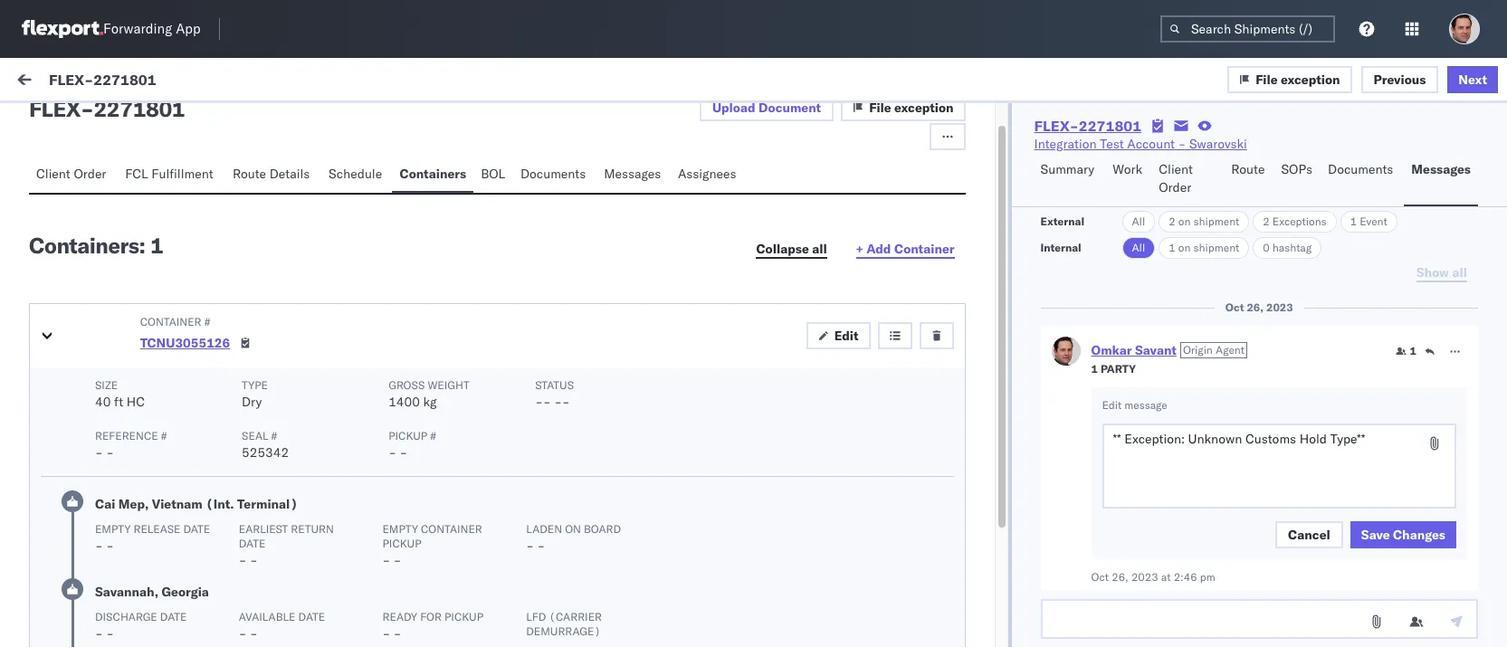 Task type: vqa. For each thing, say whether or not it's contained in the screenshot.
PDT, associated with fifth "Schedule Pickup from Los Angeles, CA" Link from the bottom of the page
no



Task type: describe. For each thing, give the bounding box(es) containing it.
edit for edit
[[835, 328, 859, 344]]

pickup # - -
[[389, 429, 436, 461]]

1 horizontal spatial messages button
[[1405, 153, 1479, 206]]

filing
[[82, 377, 111, 393]]

type dry
[[242, 378, 268, 410]]

0 horizontal spatial work
[[177, 74, 207, 91]]

3 resize handle column header from the left
[[1134, 151, 1156, 647]]

client for the left client order button
[[36, 166, 70, 182]]

pickup for date
[[383, 537, 422, 551]]

waka
[[209, 463, 241, 480]]

on for 2 on shipment
[[1179, 215, 1191, 228]]

1 horizontal spatial file
[[1256, 71, 1278, 87]]

0 horizontal spatial messages button
[[597, 158, 671, 193]]

oct 26, 2023, 4:00 pm pdt
[[510, 364, 672, 380]]

at
[[1162, 570, 1171, 584]]

earliest return date - -
[[239, 522, 334, 569]]

containers: 1
[[29, 232, 163, 259]]

test
[[1100, 136, 1124, 152]]

omkar down containers: 1
[[88, 260, 126, 276]]

delay
[[237, 551, 271, 567]]

mep,
[[118, 496, 149, 513]]

oct for oct 26, 2023, 4:23 pm pdt
[[510, 190, 530, 207]]

next
[[1459, 71, 1488, 87]]

on for 1 on shipment
[[1179, 241, 1191, 254]]

date inside 'available date - -'
[[298, 610, 325, 624]]

integration test account - swarovski link
[[1035, 135, 1248, 153]]

1 vertical spatial container
[[140, 315, 202, 329]]

reference # - -
[[95, 429, 167, 461]]

26, for oct 26, 2023 at 2:46 pm
[[1112, 570, 1129, 584]]

pdt for oct 26, 2023, 4:00 pm pdt
[[648, 364, 672, 380]]

messages for the left messages button
[[604, 166, 661, 182]]

omkar up size
[[88, 347, 126, 363]]

changes
[[1394, 527, 1446, 543]]

savant down mep,
[[129, 521, 168, 537]]

size 40 ft hc
[[95, 378, 145, 410]]

flex- up flex
[[49, 70, 93, 88]]

laden on board - -
[[526, 522, 621, 554]]

lfd
[[526, 610, 546, 624]]

assignees button
[[671, 158, 747, 193]]

container #
[[140, 315, 210, 329]]

2 omkar savant from the top
[[88, 260, 168, 276]]

latent
[[54, 290, 91, 307]]

2 flex- 458574 from the top
[[1164, 553, 1249, 569]]

previous
[[1374, 71, 1426, 87]]

1 vertical spatial work
[[1113, 161, 1143, 177]]

exceptions
[[1273, 215, 1327, 228]]

resize handle column header for time
[[807, 151, 829, 647]]

import work button
[[128, 58, 214, 107]]

status -- --
[[535, 378, 574, 410]]

0 horizontal spatial client order button
[[29, 158, 118, 193]]

flex
[[29, 95, 81, 122]]

cai mep, vietnam (int. terminal)
[[95, 496, 298, 513]]

ready for pickup - -
[[383, 610, 484, 642]]

seal
[[242, 429, 268, 443]]

next button
[[1448, 66, 1499, 93]]

2 for 2 on shipment
[[1169, 215, 1176, 228]]

2 on shipment
[[1169, 215, 1240, 228]]

earliest
[[239, 522, 288, 536]]

client order for rightmost client order button
[[1159, 161, 1193, 196]]

georgia
[[162, 584, 209, 600]]

savant up test.
[[129, 260, 168, 276]]

ready
[[383, 610, 417, 624]]

0 horizontal spatial documents
[[521, 166, 586, 182]]

1 vertical spatial exception
[[895, 100, 954, 116]]

message list button
[[203, 107, 296, 142]]

work for related
[[1205, 157, 1229, 170]]

2271801 up test at top
[[1079, 117, 1142, 135]]

client order for the left client order button
[[36, 166, 106, 182]]

date inside earliest return date - -
[[239, 537, 266, 551]]

shipment for 2 on shipment
[[1194, 215, 1240, 228]]

related
[[1165, 157, 1203, 170]]

exception:
[[57, 551, 122, 567]]

pdt for oct 26, 2023, 4:23 pm pdt
[[648, 190, 672, 207]]

messaging
[[94, 290, 155, 307]]

bol
[[481, 166, 505, 182]]

swarovski
[[1190, 136, 1248, 152]]

edit button
[[807, 322, 871, 350]]

status
[[535, 378, 574, 392]]

commendation
[[124, 377, 210, 393]]

upload
[[713, 100, 756, 116]]

empty release date - -
[[95, 522, 210, 554]]

all for 2
[[1132, 215, 1146, 228]]

import work
[[136, 74, 207, 91]]

1 horizontal spatial documents button
[[1321, 153, 1405, 206]]

boat!
[[176, 463, 206, 480]]

1 horizontal spatial exception
[[1281, 71, 1341, 87]]

edit for edit message
[[1102, 398, 1122, 412]]

2023 for oct 26, 2023 at 2:46 pm
[[1132, 570, 1159, 584]]

order for the left client order button
[[74, 166, 106, 182]]

agent
[[1216, 343, 1245, 357]]

test.
[[159, 290, 185, 307]]

message for message
[[56, 157, 100, 170]]

1 for on
[[1169, 241, 1176, 254]]

client for rightmost client order button
[[1159, 161, 1193, 177]]

partnership.
[[107, 604, 177, 620]]

5 omkar savant from the top
[[88, 521, 168, 537]]

this is a great deal and with lucrative partnership.
[[54, 586, 215, 620]]

item/shipment
[[1232, 157, 1306, 170]]

pickup for -
[[445, 610, 484, 624]]

1 on shipment
[[1169, 241, 1240, 254]]

ft
[[114, 394, 123, 410]]

+
[[856, 241, 864, 257]]

26, for oct 26, 2023, 4:23 pm pdt
[[534, 190, 553, 207]]

containers button
[[392, 158, 474, 193]]

0 horizontal spatial documents button
[[513, 158, 597, 193]]

empty for empty release date - -
[[95, 522, 131, 536]]

all for 1
[[1132, 241, 1146, 254]]

floats
[[112, 463, 144, 480]]

gross
[[389, 378, 425, 392]]

sops button
[[1274, 153, 1321, 206]]

whatever
[[54, 463, 109, 480]]

all button for 2
[[1122, 211, 1156, 233]]

oct for oct 26, 2023 at 2:46 pm
[[1092, 570, 1109, 584]]

savant up the your
[[129, 433, 168, 449]]

laden
[[526, 522, 562, 536]]

work button
[[1106, 153, 1152, 206]]

message for message list
[[210, 115, 263, 131]]

collapse all
[[756, 241, 827, 257]]

great
[[105, 586, 135, 603]]

import
[[136, 74, 174, 91]]

flexport. image
[[22, 20, 103, 38]]

26, for oct 26, 2023
[[1247, 301, 1264, 314]]

account
[[1128, 136, 1175, 152]]

devan
[[196, 551, 234, 567]]

forwarding app
[[103, 20, 201, 38]]

tcnu3055126
[[140, 335, 230, 351]]

assignees
[[678, 166, 737, 182]]

empty for empty container pickup - -
[[383, 522, 418, 536]]

time
[[511, 157, 535, 170]]

0 vertical spatial file exception
[[1256, 71, 1341, 87]]

on for laden on board - -
[[565, 522, 581, 536]]

seal # 525342
[[242, 429, 289, 461]]

oct for oct 26, 2023
[[1226, 301, 1245, 314]]

cancel
[[1289, 527, 1331, 543]]

omkar up the 1 party button
[[1092, 342, 1132, 359]]

containers
[[400, 166, 466, 182]]

save changes button
[[1351, 522, 1457, 549]]

flex-2271801 link
[[1035, 117, 1142, 135]]

external for external
[[1041, 215, 1085, 228]]

flex- up 2 on shipment
[[1164, 190, 1202, 207]]

2023 for oct 26, 2023
[[1267, 301, 1294, 314]]

omkar down cai
[[88, 521, 126, 537]]

internal for internal (0)
[[121, 115, 166, 131]]

2:46
[[1174, 570, 1198, 584]]

1 horizontal spatial client order button
[[1152, 153, 1224, 206]]

savant up party
[[1135, 342, 1177, 359]]

525342
[[242, 445, 289, 461]]

size
[[95, 378, 118, 392]]



Task type: locate. For each thing, give the bounding box(es) containing it.
route button
[[1224, 153, 1274, 206]]

bol button
[[474, 158, 513, 193]]

1 vertical spatial external
[[1041, 215, 1085, 228]]

savant
[[129, 173, 168, 190], [129, 260, 168, 276], [1135, 342, 1177, 359], [129, 347, 168, 363], [129, 433, 168, 449], [129, 521, 168, 537]]

1 vertical spatial all
[[1132, 241, 1146, 254]]

route for route
[[1232, 161, 1265, 177]]

edit left message
[[1102, 398, 1122, 412]]

2
[[1169, 215, 1176, 228], [1263, 215, 1270, 228]]

documents button
[[1321, 153, 1405, 206], [513, 158, 597, 193]]

# up tcnu3055126
[[204, 315, 210, 329]]

order left fcl
[[74, 166, 106, 182]]

omkar up the "floats"
[[88, 433, 126, 449]]

458574 up 2 on shipment
[[1202, 190, 1249, 207]]

empty inside the empty container pickup - -
[[383, 522, 418, 536]]

flex- down message
[[1164, 450, 1202, 466]]

internal down summary button
[[1041, 241, 1082, 254]]

external down summary button
[[1041, 215, 1085, 228]]

1 458574 from the top
[[1202, 190, 1249, 207]]

empty inside empty release date - -
[[95, 522, 131, 536]]

26, left 'at'
[[1112, 570, 1129, 584]]

all left 1 on shipment
[[1132, 241, 1146, 254]]

2023 down 0 hashtag
[[1267, 301, 1294, 314]]

omkar savant for whatever
[[88, 433, 168, 449]]

0 vertical spatial all button
[[1122, 211, 1156, 233]]

1 horizontal spatial messages
[[1412, 161, 1471, 177]]

0 horizontal spatial pickup
[[383, 537, 422, 551]]

collapse all button
[[746, 236, 838, 263]]

edit down the +
[[835, 328, 859, 344]]

on up 1 on shipment
[[1179, 215, 1191, 228]]

client order button down external (3) button
[[29, 158, 118, 193]]

26, for oct 26, 2023, 4:00 pm pdt
[[534, 364, 553, 380]]

omkar savant up the "floats"
[[88, 433, 168, 449]]

0 horizontal spatial messages
[[604, 166, 661, 182]]

date inside discharge date - -
[[160, 610, 187, 624]]

app
[[176, 20, 201, 38]]

return
[[291, 522, 334, 536]]

0 horizontal spatial 2023
[[1132, 570, 1159, 584]]

1 vertical spatial 2023,
[[557, 364, 592, 380]]

# inside pickup # - -
[[430, 429, 436, 443]]

work down 'integration test account - swarovski'
[[1113, 161, 1143, 177]]

discharge date - -
[[95, 610, 187, 642]]

0 vertical spatial work
[[52, 70, 99, 95]]

1 horizontal spatial external
[[1041, 215, 1085, 228]]

1 horizontal spatial a
[[114, 377, 121, 393]]

1 vertical spatial a
[[95, 586, 102, 603]]

1 for event
[[1351, 215, 1357, 228]]

0 horizontal spatial 2
[[1169, 215, 1176, 228]]

container down test.
[[140, 315, 202, 329]]

1 2023, from the top
[[557, 190, 592, 207]]

458574 up pm
[[1202, 553, 1249, 569]]

1 for party
[[1092, 362, 1098, 376]]

+ add container
[[856, 241, 955, 257]]

3 omkar savant from the top
[[88, 347, 168, 363]]

4 omkar savant from the top
[[88, 433, 168, 449]]

terminal)
[[237, 496, 298, 513]]

1 vertical spatial shipment
[[1194, 241, 1240, 254]]

1 vertical spatial edit
[[1102, 398, 1122, 412]]

1 vertical spatial flex- 458574
[[1164, 553, 1249, 569]]

pickup right for
[[445, 610, 484, 624]]

0 vertical spatial pm
[[626, 190, 645, 207]]

fcl
[[125, 166, 148, 182]]

2023, for 4:23
[[557, 190, 592, 207]]

pickup inside the empty container pickup - -
[[383, 537, 422, 551]]

2 up 1 on shipment
[[1169, 215, 1176, 228]]

0 horizontal spatial route
[[233, 166, 266, 182]]

0 vertical spatial internal
[[121, 115, 166, 131]]

pdt right "4:23"
[[648, 190, 672, 207]]

1 empty from the left
[[95, 522, 131, 536]]

4:23
[[595, 190, 623, 207]]

client order button
[[1152, 153, 1224, 206], [29, 158, 118, 193]]

origin
[[1183, 343, 1213, 357]]

#
[[204, 315, 210, 329], [161, 429, 167, 443], [271, 429, 277, 443], [430, 429, 436, 443]]

1 horizontal spatial container
[[895, 241, 955, 257]]

0 vertical spatial edit
[[835, 328, 859, 344]]

0 horizontal spatial work
[[52, 70, 99, 95]]

pm right 4:00
[[626, 364, 645, 380]]

cai
[[95, 496, 115, 513]]

tcnu3055126 button
[[140, 335, 230, 351]]

0 vertical spatial container
[[895, 241, 955, 257]]

all button for 1
[[1122, 237, 1156, 259]]

0 vertical spatial work
[[177, 74, 207, 91]]

4 resize handle column header from the left
[[1461, 151, 1483, 647]]

1 2 from the left
[[1169, 215, 1176, 228]]

all button left 1 on shipment
[[1122, 237, 1156, 259]]

4:00
[[595, 364, 623, 380]]

0 horizontal spatial container
[[140, 315, 202, 329]]

messages button
[[1405, 153, 1479, 206], [597, 158, 671, 193]]

flex-2271801 up flex - 2271801
[[49, 70, 156, 88]]

board
[[584, 522, 621, 536]]

pm right "4:23"
[[626, 190, 645, 207]]

resize handle column header
[[480, 151, 502, 647], [807, 151, 829, 647], [1134, 151, 1156, 647], [1461, 151, 1483, 647]]

1 horizontal spatial empty
[[383, 522, 418, 536]]

oct 26, 2023 at 2:46 pm
[[1092, 570, 1216, 584]]

1 horizontal spatial client order
[[1159, 161, 1193, 196]]

26,
[[534, 190, 553, 207], [1247, 301, 1264, 314], [534, 364, 553, 380], [1112, 570, 1129, 584]]

1 horizontal spatial client
[[1159, 161, 1193, 177]]

flex-2271801
[[49, 70, 156, 88], [1035, 117, 1142, 135]]

2 vertical spatial on
[[565, 522, 581, 536]]

documents button up 1 event
[[1321, 153, 1405, 206]]

client order button up 2 on shipment
[[1152, 153, 1224, 206]]

0 vertical spatial external
[[29, 115, 77, 131]]

0 vertical spatial message
[[210, 115, 263, 131]]

# for pickup # - -
[[430, 429, 436, 443]]

1 horizontal spatial documents
[[1328, 161, 1394, 177]]

1400
[[389, 394, 420, 410]]

pm
[[1200, 570, 1216, 584]]

message
[[210, 115, 263, 131], [56, 157, 100, 170]]

0 horizontal spatial order
[[74, 166, 106, 182]]

2 2 from the left
[[1263, 215, 1270, 228]]

1 vertical spatial message
[[56, 157, 100, 170]]

a inside this is a great deal and with lucrative partnership.
[[95, 586, 102, 603]]

0 vertical spatial shipment
[[1194, 215, 1240, 228]]

message inside button
[[210, 115, 263, 131]]

oct up agent
[[1226, 301, 1245, 314]]

integration test account - swarovski
[[1035, 136, 1248, 152]]

2 resize handle column header from the left
[[807, 151, 829, 647]]

my work
[[18, 70, 99, 95]]

date down the and
[[160, 610, 187, 624]]

documents up 1 event
[[1328, 161, 1394, 177]]

1 vertical spatial pickup
[[445, 610, 484, 624]]

1 vertical spatial file
[[869, 100, 892, 116]]

1 horizontal spatial work
[[1113, 161, 1143, 177]]

flex- up '2:46'
[[1164, 553, 1202, 569]]

2 458574 from the top
[[1202, 553, 1249, 569]]

(3)
[[80, 115, 103, 131]]

1 horizontal spatial work
[[1205, 157, 1229, 170]]

previous button
[[1361, 66, 1439, 93]]

my
[[18, 70, 47, 95]]

2271801 down import
[[94, 95, 185, 122]]

1 horizontal spatial 2023
[[1267, 301, 1294, 314]]

a up ft
[[114, 377, 121, 393]]

lfd (carrier demurrage)
[[526, 610, 602, 638]]

sops
[[1282, 161, 1313, 177]]

None text field
[[1041, 599, 1479, 639]]

pdt right 4:00
[[648, 364, 672, 380]]

event
[[1360, 215, 1388, 228]]

1 horizontal spatial pickup
[[445, 610, 484, 624]]

# for reference # - -
[[161, 429, 167, 443]]

schedule
[[329, 166, 382, 182]]

# up 525342 on the left bottom of the page
[[271, 429, 277, 443]]

omkar savant up messaging
[[88, 260, 168, 276]]

on down 2 on shipment
[[1179, 241, 1191, 254]]

shipment up 1 on shipment
[[1194, 215, 1240, 228]]

pickup down container
[[383, 537, 422, 551]]

external (3) button
[[22, 107, 114, 142]]

0 horizontal spatial client order
[[36, 166, 106, 182]]

all button down work button
[[1122, 211, 1156, 233]]

oct 26, 2023
[[1226, 301, 1294, 314]]

container inside button
[[895, 241, 955, 257]]

flex- up "integration"
[[1035, 117, 1079, 135]]

type
[[242, 378, 268, 392]]

deal
[[138, 586, 162, 603]]

26, down time
[[534, 190, 553, 207]]

dry
[[242, 394, 262, 410]]

0 horizontal spatial a
[[95, 586, 102, 603]]

route
[[1232, 161, 1265, 177], [233, 166, 266, 182]]

hc
[[127, 394, 145, 410]]

# for seal # 525342
[[271, 429, 277, 443]]

this
[[54, 586, 79, 603]]

1 horizontal spatial file exception
[[1256, 71, 1341, 87]]

# inside seal # 525342
[[271, 429, 277, 443]]

1 all button from the top
[[1122, 211, 1156, 233]]

-
[[81, 95, 94, 122], [1179, 136, 1187, 152], [837, 190, 845, 207], [837, 364, 845, 380], [535, 394, 543, 410], [543, 394, 551, 410], [554, 394, 562, 410], [562, 394, 570, 410], [95, 445, 103, 461], [106, 445, 114, 461], [389, 445, 396, 461], [400, 445, 408, 461], [95, 538, 103, 554], [106, 538, 114, 554], [526, 538, 534, 554], [537, 538, 545, 554], [239, 552, 247, 569], [250, 552, 258, 569], [383, 552, 390, 569], [394, 552, 402, 569], [95, 626, 103, 642], [106, 626, 114, 642], [239, 626, 247, 642], [250, 626, 258, 642], [383, 626, 390, 642], [394, 626, 402, 642]]

# right the pickup
[[430, 429, 436, 443]]

improve
[[266, 377, 311, 393]]

- inside 'link'
[[1179, 136, 1187, 152]]

1 horizontal spatial internal
[[1041, 241, 1082, 254]]

gross weight 1400 kg
[[389, 378, 470, 410]]

vietnam
[[152, 496, 203, 513]]

upload document button
[[700, 94, 834, 121]]

0 vertical spatial 2023
[[1267, 301, 1294, 314]]

route down swarovski
[[1232, 161, 1265, 177]]

date up delay
[[239, 537, 266, 551]]

1 horizontal spatial order
[[1159, 179, 1192, 196]]

documents up oct 26, 2023, 4:23 pm pdt
[[521, 166, 586, 182]]

2023 left 'at'
[[1132, 570, 1159, 584]]

1 horizontal spatial edit
[[1102, 398, 1122, 412]]

1 flex- 458574 from the top
[[1164, 190, 1249, 207]]

0 vertical spatial pdt
[[648, 190, 672, 207]]

26, left 4:00
[[534, 364, 553, 380]]

1 vertical spatial pdt
[[648, 364, 672, 380]]

all
[[812, 241, 827, 257]]

2023, left 4:00
[[557, 364, 592, 380]]

discharge
[[95, 610, 157, 624]]

0 vertical spatial 458574
[[1202, 190, 1249, 207]]

# for container #
[[204, 315, 210, 329]]

external left (3)
[[29, 115, 77, 131]]

documents button right bol
[[513, 158, 597, 193]]

** Exception: Unknown Customs Hold Type** text field
[[1102, 424, 1457, 509]]

1 pm from the top
[[626, 190, 645, 207]]

external for external (3)
[[29, 115, 77, 131]]

0 horizontal spatial flex-2271801
[[49, 70, 156, 88]]

release
[[134, 522, 181, 536]]

1 all from the top
[[1132, 215, 1146, 228]]

1 vertical spatial all button
[[1122, 237, 1156, 259]]

external inside button
[[29, 115, 77, 131]]

0 horizontal spatial message
[[56, 157, 100, 170]]

1 party button
[[1092, 360, 1136, 377]]

0 vertical spatial 2023,
[[557, 190, 592, 207]]

order inside client order
[[1159, 179, 1192, 196]]

omkar down (3)
[[88, 173, 126, 190]]

client
[[1159, 161, 1193, 177], [36, 166, 70, 182]]

1 vertical spatial file exception
[[869, 100, 954, 116]]

message down external (3) button
[[56, 157, 100, 170]]

lucrative
[[54, 604, 104, 620]]

internal for internal
[[1041, 241, 1082, 254]]

resize handle column header for related work item/shipment
[[1461, 151, 1483, 647]]

file right document
[[869, 100, 892, 116]]

0 vertical spatial flex- 458574
[[1164, 190, 1249, 207]]

2 pdt from the top
[[648, 364, 672, 380]]

document
[[759, 100, 821, 116]]

route inside button
[[1232, 161, 1265, 177]]

pm for 4:00
[[626, 364, 645, 380]]

client down account
[[1159, 161, 1193, 177]]

0 vertical spatial pickup
[[383, 537, 422, 551]]

available date - -
[[239, 610, 325, 642]]

exception
[[1281, 71, 1341, 87], [895, 100, 954, 116]]

2 up 0
[[1263, 215, 1270, 228]]

your
[[148, 463, 173, 480]]

flex-2271801 up "integration"
[[1035, 117, 1142, 135]]

oct left "status"
[[510, 364, 530, 380]]

2271801
[[93, 70, 156, 88], [94, 95, 185, 122], [1079, 117, 1142, 135]]

omkar savant down mep,
[[88, 521, 168, 537]]

container right add
[[895, 241, 955, 257]]

shipment down 2 on shipment
[[1194, 241, 1240, 254]]

omkar savant for oct 26, 2023, 4:23 pm pdt
[[88, 173, 168, 190]]

omkar savant up size
[[88, 347, 168, 363]]

1 horizontal spatial message
[[210, 115, 263, 131]]

2023, for 4:00
[[557, 364, 592, 380]]

save changes
[[1362, 527, 1446, 543]]

savant down internal (0) button
[[129, 173, 168, 190]]

on inside laden on board - -
[[565, 522, 581, 536]]

savant up commendation
[[129, 347, 168, 363]]

work for my
[[52, 70, 99, 95]]

list
[[267, 115, 289, 131]]

oct left 'at'
[[1092, 570, 1109, 584]]

2 empty from the left
[[383, 522, 418, 536]]

savannah, georgia
[[95, 584, 209, 600]]

flex- 458574 up 2 on shipment
[[1164, 190, 1249, 207]]

pickup
[[383, 537, 422, 551], [445, 610, 484, 624]]

work
[[177, 74, 207, 91], [1113, 161, 1143, 177]]

work up external (3)
[[52, 70, 99, 95]]

2 shipment from the top
[[1194, 241, 1240, 254]]

1 pdt from the top
[[648, 190, 672, 207]]

order down related
[[1159, 179, 1192, 196]]

omkar savant for filing
[[88, 347, 168, 363]]

0 horizontal spatial internal
[[121, 115, 166, 131]]

2023, left "4:23"
[[557, 190, 592, 207]]

work down swarovski
[[1205, 157, 1229, 170]]

1 vertical spatial 2023
[[1132, 570, 1159, 584]]

all down work button
[[1132, 215, 1146, 228]]

# up whatever floats your boat! waka waka!
[[161, 429, 167, 443]]

1 vertical spatial internal
[[1041, 241, 1082, 254]]

flex- 458574 up pm
[[1164, 553, 1249, 569]]

oct down time
[[510, 190, 530, 207]]

oct for oct 26, 2023, 4:00 pm pdt
[[510, 364, 530, 380]]

0 horizontal spatial file
[[869, 100, 892, 116]]

route inside button
[[233, 166, 266, 182]]

report
[[213, 377, 248, 393]]

external (3)
[[29, 115, 103, 131]]

edit
[[835, 328, 859, 344], [1102, 398, 1122, 412]]

a right the is
[[95, 586, 102, 603]]

pickup inside ready for pickup - -
[[445, 610, 484, 624]]

date
[[183, 522, 210, 536], [239, 537, 266, 551], [160, 610, 187, 624], [298, 610, 325, 624]]

(0)
[[169, 115, 193, 131]]

0 vertical spatial file
[[1256, 71, 1278, 87]]

0 vertical spatial flex-2271801
[[49, 70, 156, 88]]

2 all from the top
[[1132, 241, 1146, 254]]

pm for 4:23
[[626, 190, 645, 207]]

client order down account
[[1159, 161, 1193, 196]]

1 vertical spatial on
[[1179, 241, 1191, 254]]

0 horizontal spatial exception
[[895, 100, 954, 116]]

# inside reference # - -
[[161, 429, 167, 443]]

0 vertical spatial on
[[1179, 215, 1191, 228]]

1 shipment from the top
[[1194, 215, 1240, 228]]

date right available
[[298, 610, 325, 624]]

2 2023, from the top
[[557, 364, 592, 380]]

work right import
[[177, 74, 207, 91]]

client order down external (3) button
[[36, 166, 106, 182]]

omkar savant down internal (0) button
[[88, 173, 168, 190]]

1 vertical spatial 458574
[[1202, 553, 1249, 569]]

date inside empty release date - -
[[183, 522, 210, 536]]

shipment for 1 on shipment
[[1194, 241, 1240, 254]]

work
[[52, 70, 99, 95], [1205, 157, 1229, 170]]

0 horizontal spatial client
[[36, 166, 70, 182]]

0 horizontal spatial file exception
[[869, 100, 954, 116]]

flex - 2271801
[[29, 95, 185, 122]]

route details
[[233, 166, 310, 182]]

route for route details
[[233, 166, 266, 182]]

messages for rightmost messages button
[[1412, 161, 1471, 177]]

flex-
[[49, 70, 93, 88], [1035, 117, 1079, 135], [1164, 190, 1202, 207], [1164, 450, 1202, 466], [1164, 553, 1202, 569]]

0 horizontal spatial external
[[29, 115, 77, 131]]

0 horizontal spatial edit
[[835, 328, 859, 344]]

1 vertical spatial pm
[[626, 364, 645, 380]]

1 horizontal spatial route
[[1232, 161, 1265, 177]]

2 exceptions
[[1263, 215, 1327, 228]]

Search Shipments (/) text field
[[1161, 15, 1336, 43]]

1 vertical spatial flex-2271801
[[1035, 117, 1142, 135]]

0 vertical spatial exception
[[1281, 71, 1341, 87]]

edit inside button
[[835, 328, 859, 344]]

party
[[1101, 362, 1136, 376]]

1 horizontal spatial flex-2271801
[[1035, 117, 1142, 135]]

1 horizontal spatial 2
[[1263, 215, 1270, 228]]

with
[[191, 586, 215, 603]]

26, down 0
[[1247, 301, 1264, 314]]

1 vertical spatial work
[[1205, 157, 1229, 170]]

internal left (0)
[[121, 115, 166, 131]]

empty down cai
[[95, 522, 131, 536]]

internal inside button
[[121, 115, 166, 131]]

empty left container
[[383, 522, 418, 536]]

route details button
[[225, 158, 322, 193]]

2 all button from the top
[[1122, 237, 1156, 259]]

fulfillment
[[151, 166, 213, 182]]

1 omkar savant from the top
[[88, 173, 168, 190]]

latent messaging test.
[[54, 290, 185, 307]]

client down external (3) button
[[36, 166, 70, 182]]

on right laden
[[565, 522, 581, 536]]

1 resize handle column header from the left
[[480, 151, 502, 647]]

cancel button
[[1276, 522, 1344, 549]]

2 for 2 exceptions
[[1263, 215, 1270, 228]]

message left list
[[210, 115, 263, 131]]

2271801 up flex - 2271801
[[93, 70, 156, 88]]

0 vertical spatial all
[[1132, 215, 1146, 228]]

2 pm from the top
[[626, 364, 645, 380]]

0 vertical spatial a
[[114, 377, 121, 393]]

related work item/shipment
[[1165, 157, 1306, 170]]

order for rightmost client order button
[[1159, 179, 1192, 196]]

date down cai mep, vietnam (int. terminal)
[[183, 522, 210, 536]]

0 horizontal spatial empty
[[95, 522, 131, 536]]

resize handle column header for message
[[480, 151, 502, 647]]



